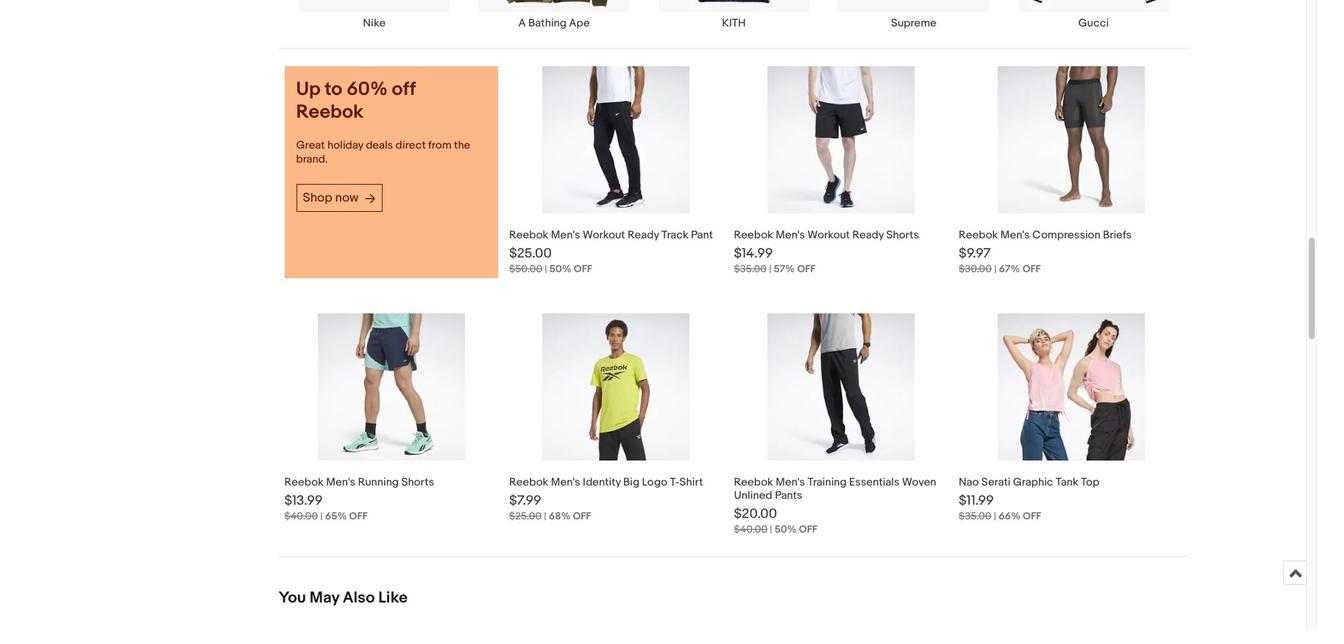 Task type: locate. For each thing, give the bounding box(es) containing it.
1 $25.00 from the top
[[509, 246, 552, 262]]

holiday
[[327, 138, 363, 152]]

men's for $14.99
[[776, 228, 805, 242]]

$40.00 down $20.00
[[734, 523, 768, 536]]

1 horizontal spatial ready
[[853, 228, 884, 242]]

deals
[[366, 138, 393, 152]]

reebok inside reebok men's workout ready track pant $25.00 $50.00 | 50% off
[[509, 228, 549, 242]]

nike
[[363, 16, 386, 30]]

| inside 'nao serati graphic tank top $11.99 $35.00 | 66% off'
[[994, 510, 996, 523]]

reebok up $20.00
[[734, 476, 773, 490]]

0 vertical spatial $40.00
[[284, 510, 318, 523]]

reebok inside reebok men's training essentials woven unlined pants $20.00 $40.00 | 50% off
[[734, 476, 773, 490]]

$35.00 inside reebok men's workout ready shorts $14.99 $35.00 | 57% off
[[734, 263, 767, 275]]

a
[[519, 16, 526, 30]]

| inside reebok men's workout ready track pant $25.00 $50.00 | 50% off
[[545, 263, 547, 275]]

reebok up $14.99
[[734, 228, 773, 242]]

off right 65%
[[349, 510, 368, 523]]

$35.00 inside 'nao serati graphic tank top $11.99 $35.00 | 66% off'
[[959, 510, 992, 523]]

|
[[545, 263, 547, 275], [769, 263, 772, 275], [994, 263, 997, 275], [320, 510, 323, 523], [544, 510, 547, 523], [994, 510, 996, 523], [770, 523, 772, 536]]

off down pants
[[799, 523, 817, 536]]

1 vertical spatial 50%
[[775, 523, 797, 536]]

men's for $13.99
[[326, 476, 356, 490]]

$50.00 text field
[[509, 263, 543, 275]]

gucci link
[[1004, 0, 1184, 30]]

$14.99
[[734, 246, 773, 262]]

gucci
[[1079, 16, 1109, 30]]

50% right $50.00 text box
[[550, 263, 572, 275]]

1 horizontal spatial $40.00 text field
[[734, 523, 768, 536]]

off inside reebok men's workout ready track pant $25.00 $50.00 | 50% off
[[574, 263, 592, 275]]

| left 66% on the bottom
[[994, 510, 996, 523]]

up
[[296, 78, 321, 101]]

bathing
[[528, 16, 567, 30]]

workout inside reebok men's workout ready shorts $14.99 $35.00 | 57% off
[[808, 228, 850, 242]]

reebok up $13.99
[[284, 476, 324, 490]]

essentials
[[849, 476, 900, 490]]

a bathing ape link
[[464, 0, 644, 30]]

0 horizontal spatial ready
[[628, 228, 659, 242]]

reebok inside the reebok men's compression briefs $9.97 $30.00 | 67% off
[[959, 228, 998, 242]]

shorts
[[887, 228, 919, 242], [401, 476, 434, 490]]

$35.00 text field for $11.99
[[959, 510, 992, 523]]

| left 57%
[[769, 263, 772, 275]]

$25.00
[[509, 246, 552, 262], [509, 510, 542, 523]]

workout for $25.00
[[583, 228, 625, 242]]

$35.00 text field down $14.99
[[734, 263, 767, 275]]

| left the 67%
[[994, 263, 997, 275]]

reebok for $7.99
[[509, 476, 549, 490]]

1 vertical spatial $35.00
[[959, 510, 992, 523]]

$25.00 up $50.00
[[509, 246, 552, 262]]

0 horizontal spatial shorts
[[401, 476, 434, 490]]

| down $20.00
[[770, 523, 772, 536]]

pants
[[775, 489, 803, 503]]

60%
[[347, 78, 388, 101]]

reebok inside reebok men's running shorts $13.99 $40.00 | 65% off
[[284, 476, 324, 490]]

logo
[[642, 476, 668, 490]]

men's inside reebok men's running shorts $13.99 $40.00 | 65% off
[[326, 476, 356, 490]]

| right $50.00 text box
[[545, 263, 547, 275]]

0 vertical spatial $40.00 text field
[[284, 510, 318, 523]]

off inside the reebok men's identity big logo t-shirt $7.99 $25.00 | 68% off
[[573, 510, 591, 523]]

nike link
[[284, 0, 464, 30]]

$25.00 down $7.99
[[509, 510, 542, 523]]

| left 65%
[[320, 510, 323, 523]]

off right $50.00
[[574, 263, 592, 275]]

reebok
[[296, 101, 364, 124], [509, 228, 549, 242], [734, 228, 773, 242], [959, 228, 998, 242], [284, 476, 324, 490], [509, 476, 549, 490], [734, 476, 773, 490]]

1 workout from the left
[[583, 228, 625, 242]]

| left 68%
[[544, 510, 547, 523]]

men's inside reebok men's workout ready shorts $14.99 $35.00 | 57% off
[[776, 228, 805, 242]]

off
[[574, 263, 592, 275], [797, 263, 816, 275], [1023, 263, 1041, 275], [349, 510, 368, 523], [573, 510, 591, 523], [1023, 510, 1041, 523], [799, 523, 817, 536]]

reebok men's workout ready shorts image
[[767, 66, 915, 214]]

$35.00 down $14.99
[[734, 263, 767, 275]]

you may also like
[[279, 589, 408, 608]]

reebok up $7.99
[[509, 476, 549, 490]]

reebok inside reebok men's workout ready shorts $14.99 $35.00 | 57% off
[[734, 228, 773, 242]]

woven
[[902, 476, 937, 490]]

1 horizontal spatial shorts
[[887, 228, 919, 242]]

1 vertical spatial $35.00 text field
[[959, 510, 992, 523]]

$40.00 text field for $20.00
[[734, 523, 768, 536]]

men's for $20.00
[[776, 476, 805, 490]]

2 workout from the left
[[808, 228, 850, 242]]

$40.00 text field down $13.99
[[284, 510, 318, 523]]

reebok men's identity big logo t-shirt $7.99 $25.00 | 68% off
[[509, 476, 703, 523]]

| inside reebok men's training essentials woven unlined pants $20.00 $40.00 | 50% off
[[770, 523, 772, 536]]

ready inside reebok men's workout ready track pant $25.00 $50.00 | 50% off
[[628, 228, 659, 242]]

reebok men's compression briefs $9.97 $30.00 | 67% off
[[959, 228, 1132, 275]]

reebok up $50.00
[[509, 228, 549, 242]]

big
[[623, 476, 640, 490]]

list containing nike
[[279, 0, 1190, 48]]

briefs
[[1103, 228, 1132, 242]]

$40.00 text field
[[284, 510, 318, 523], [734, 523, 768, 536]]

1 vertical spatial $40.00 text field
[[734, 523, 768, 536]]

men's for $25.00
[[551, 228, 580, 242]]

2 ready from the left
[[853, 228, 884, 242]]

50%
[[550, 263, 572, 275], [775, 523, 797, 536]]

$40.00 text field down $20.00
[[734, 523, 768, 536]]

$35.00 text field
[[734, 263, 767, 275], [959, 510, 992, 523]]

reebok for $14.99
[[734, 228, 773, 242]]

$35.00
[[734, 263, 767, 275], [959, 510, 992, 523]]

reebok inside the reebok men's identity big logo t-shirt $7.99 $25.00 | 68% off
[[509, 476, 549, 490]]

1 horizontal spatial $35.00
[[959, 510, 992, 523]]

$35.00 down "$11.99"
[[959, 510, 992, 523]]

0 horizontal spatial workout
[[583, 228, 625, 242]]

68%
[[549, 510, 571, 523]]

off right 66% on the bottom
[[1023, 510, 1041, 523]]

reebok men's identity big logo t-shirt image
[[542, 314, 690, 461]]

0 vertical spatial 50%
[[550, 263, 572, 275]]

0 vertical spatial $25.00
[[509, 246, 552, 262]]

reebok up holiday
[[296, 101, 364, 124]]

men's
[[551, 228, 580, 242], [776, 228, 805, 242], [1001, 228, 1030, 242], [326, 476, 356, 490], [551, 476, 580, 490], [776, 476, 805, 490]]

also
[[343, 589, 375, 608]]

0 horizontal spatial 50%
[[550, 263, 572, 275]]

men's inside reebok men's workout ready track pant $25.00 $50.00 | 50% off
[[551, 228, 580, 242]]

1 horizontal spatial workout
[[808, 228, 850, 242]]

ready inside reebok men's workout ready shorts $14.99 $35.00 | 57% off
[[853, 228, 884, 242]]

0 horizontal spatial $40.00
[[284, 510, 318, 523]]

$40.00
[[284, 510, 318, 523], [734, 523, 768, 536]]

list
[[279, 0, 1190, 48]]

men's inside the reebok men's compression briefs $9.97 $30.00 | 67% off
[[1001, 228, 1030, 242]]

| inside reebok men's workout ready shorts $14.99 $35.00 | 57% off
[[769, 263, 772, 275]]

reebok up $9.97
[[959, 228, 998, 242]]

0 vertical spatial $35.00
[[734, 263, 767, 275]]

off right 57%
[[797, 263, 816, 275]]

off inside reebok men's workout ready shorts $14.99 $35.00 | 57% off
[[797, 263, 816, 275]]

1 vertical spatial shorts
[[401, 476, 434, 490]]

0 horizontal spatial $35.00
[[734, 263, 767, 275]]

shop now link
[[296, 184, 383, 212]]

men's inside the reebok men's identity big logo t-shirt $7.99 $25.00 | 68% off
[[551, 476, 580, 490]]

66%
[[999, 510, 1021, 523]]

0 horizontal spatial $35.00 text field
[[734, 263, 767, 275]]

off right 68%
[[573, 510, 591, 523]]

1 vertical spatial $25.00
[[509, 510, 542, 523]]

t-
[[670, 476, 680, 490]]

$35.00 for $14.99
[[734, 263, 767, 275]]

kith
[[722, 16, 746, 30]]

reebok inside "up to 60% off reebok"
[[296, 101, 364, 124]]

you may also like group
[[1162, 622, 1317, 629]]

1 horizontal spatial $40.00
[[734, 523, 768, 536]]

off right the 67%
[[1023, 263, 1041, 275]]

1 horizontal spatial $35.00 text field
[[959, 510, 992, 523]]

ready for pant
[[628, 228, 659, 242]]

graphic
[[1013, 476, 1053, 490]]

men's inside reebok men's training essentials woven unlined pants $20.00 $40.00 | 50% off
[[776, 476, 805, 490]]

1 vertical spatial $40.00
[[734, 523, 768, 536]]

shorts inside reebok men's running shorts $13.99 $40.00 | 65% off
[[401, 476, 434, 490]]

2 $25.00 from the top
[[509, 510, 542, 523]]

track
[[662, 228, 689, 242]]

ready
[[628, 228, 659, 242], [853, 228, 884, 242]]

ready for $14.99
[[853, 228, 884, 242]]

workout inside reebok men's workout ready track pant $25.00 $50.00 | 50% off
[[583, 228, 625, 242]]

1 ready from the left
[[628, 228, 659, 242]]

$40.00 down $13.99
[[284, 510, 318, 523]]

off inside 'nao serati graphic tank top $11.99 $35.00 | 66% off'
[[1023, 510, 1041, 523]]

0 horizontal spatial $40.00 text field
[[284, 510, 318, 523]]

50% down $20.00
[[775, 523, 797, 536]]

workout
[[583, 228, 625, 242], [808, 228, 850, 242]]

up to 60% off reebok
[[296, 78, 416, 124]]

$35.00 text field down "$11.99"
[[959, 510, 992, 523]]

1 horizontal spatial 50%
[[775, 523, 797, 536]]

0 vertical spatial shorts
[[887, 228, 919, 242]]

0 vertical spatial $35.00 text field
[[734, 263, 767, 275]]



Task type: describe. For each thing, give the bounding box(es) containing it.
great holiday deals direct from the brand.
[[296, 138, 470, 166]]

a bathing ape
[[519, 16, 590, 30]]

$11.99
[[959, 493, 994, 509]]

brand.
[[296, 152, 328, 166]]

$9.97
[[959, 246, 991, 262]]

men's for $7.99
[[551, 476, 580, 490]]

kith link
[[644, 0, 824, 30]]

off inside the reebok men's compression briefs $9.97 $30.00 | 67% off
[[1023, 263, 1041, 275]]

direct
[[396, 138, 426, 152]]

nao
[[959, 476, 979, 490]]

men's for $9.97
[[1001, 228, 1030, 242]]

reebok for $25.00
[[509, 228, 549, 242]]

shop now
[[303, 191, 359, 205]]

running
[[358, 476, 399, 490]]

$30.00 text field
[[959, 263, 992, 275]]

reebok men's workout ready shorts $14.99 $35.00 | 57% off
[[734, 228, 919, 275]]

reebok men's training essentials woven unlined pants $20.00 $40.00 | 50% off
[[734, 476, 937, 536]]

reebok for $20.00
[[734, 476, 773, 490]]

reebok men's workout ready track pant image
[[542, 66, 690, 214]]

tank
[[1056, 476, 1079, 490]]

off inside reebok men's running shorts $13.99 $40.00 | 65% off
[[349, 510, 368, 523]]

now
[[335, 191, 359, 205]]

$7.99
[[509, 493, 541, 509]]

| inside the reebok men's identity big logo t-shirt $7.99 $25.00 | 68% off
[[544, 510, 547, 523]]

$25.00 inside the reebok men's identity big logo t-shirt $7.99 $25.00 | 68% off
[[509, 510, 542, 523]]

50% inside reebok men's training essentials woven unlined pants $20.00 $40.00 | 50% off
[[775, 523, 797, 536]]

you
[[279, 589, 306, 608]]

reebok for $9.97
[[959, 228, 998, 242]]

supreme
[[891, 16, 937, 30]]

off
[[392, 78, 416, 101]]

nao serati graphic tank top image
[[998, 314, 1145, 461]]

$40.00 text field for $13.99
[[284, 510, 318, 523]]

great
[[296, 138, 325, 152]]

67%
[[999, 263, 1020, 275]]

nao serati graphic tank top $11.99 $35.00 | 66% off
[[959, 476, 1100, 523]]

$25.00 inside reebok men's workout ready track pant $25.00 $50.00 | 50% off
[[509, 246, 552, 262]]

$40.00 inside reebok men's running shorts $13.99 $40.00 | 65% off
[[284, 510, 318, 523]]

reebok men's workout ready track pant $25.00 $50.00 | 50% off
[[509, 228, 713, 275]]

$40.00 inside reebok men's training essentials woven unlined pants $20.00 $40.00 | 50% off
[[734, 523, 768, 536]]

shop
[[303, 191, 332, 205]]

57%
[[774, 263, 795, 275]]

shorts inside reebok men's workout ready shorts $14.99 $35.00 | 57% off
[[887, 228, 919, 242]]

ape
[[569, 16, 590, 30]]

shirt
[[680, 476, 703, 490]]

reebok men's compression briefs image
[[998, 66, 1145, 214]]

the
[[454, 138, 470, 152]]

$35.00 for $11.99
[[959, 510, 992, 523]]

| inside reebok men's running shorts $13.99 $40.00 | 65% off
[[320, 510, 323, 523]]

pant
[[691, 228, 713, 242]]

top
[[1081, 476, 1100, 490]]

unlined
[[734, 489, 773, 503]]

from
[[428, 138, 452, 152]]

workout for $14.99
[[808, 228, 850, 242]]

$25.00 text field
[[509, 510, 542, 523]]

serati
[[982, 476, 1011, 490]]

reebok men's running shorts $13.99 $40.00 | 65% off
[[284, 476, 434, 523]]

$35.00 text field for $14.99
[[734, 263, 767, 275]]

reebok for $13.99
[[284, 476, 324, 490]]

training
[[808, 476, 847, 490]]

up to 60% off reebok great holiday deals direct from the brand. element
[[279, 49, 1190, 556]]

| inside the reebok men's compression briefs $9.97 $30.00 | 67% off
[[994, 263, 997, 275]]

identity
[[583, 476, 621, 490]]

50% inside reebok men's workout ready track pant $25.00 $50.00 | 50% off
[[550, 263, 572, 275]]

compression
[[1033, 228, 1101, 242]]

may
[[310, 589, 339, 608]]

reebok men's running shorts image
[[318, 314, 465, 461]]

$50.00
[[509, 263, 543, 275]]

supreme link
[[824, 0, 1004, 30]]

$30.00
[[959, 263, 992, 275]]

to
[[325, 78, 342, 101]]

reebok men's training essentials woven unlined pants image
[[767, 314, 915, 461]]

like
[[379, 589, 408, 608]]

off inside reebok men's training essentials woven unlined pants $20.00 $40.00 | 50% off
[[799, 523, 817, 536]]

65%
[[325, 510, 347, 523]]

$20.00
[[734, 506, 777, 523]]

$13.99
[[284, 493, 323, 509]]



Task type: vqa. For each thing, say whether or not it's contained in the screenshot.


